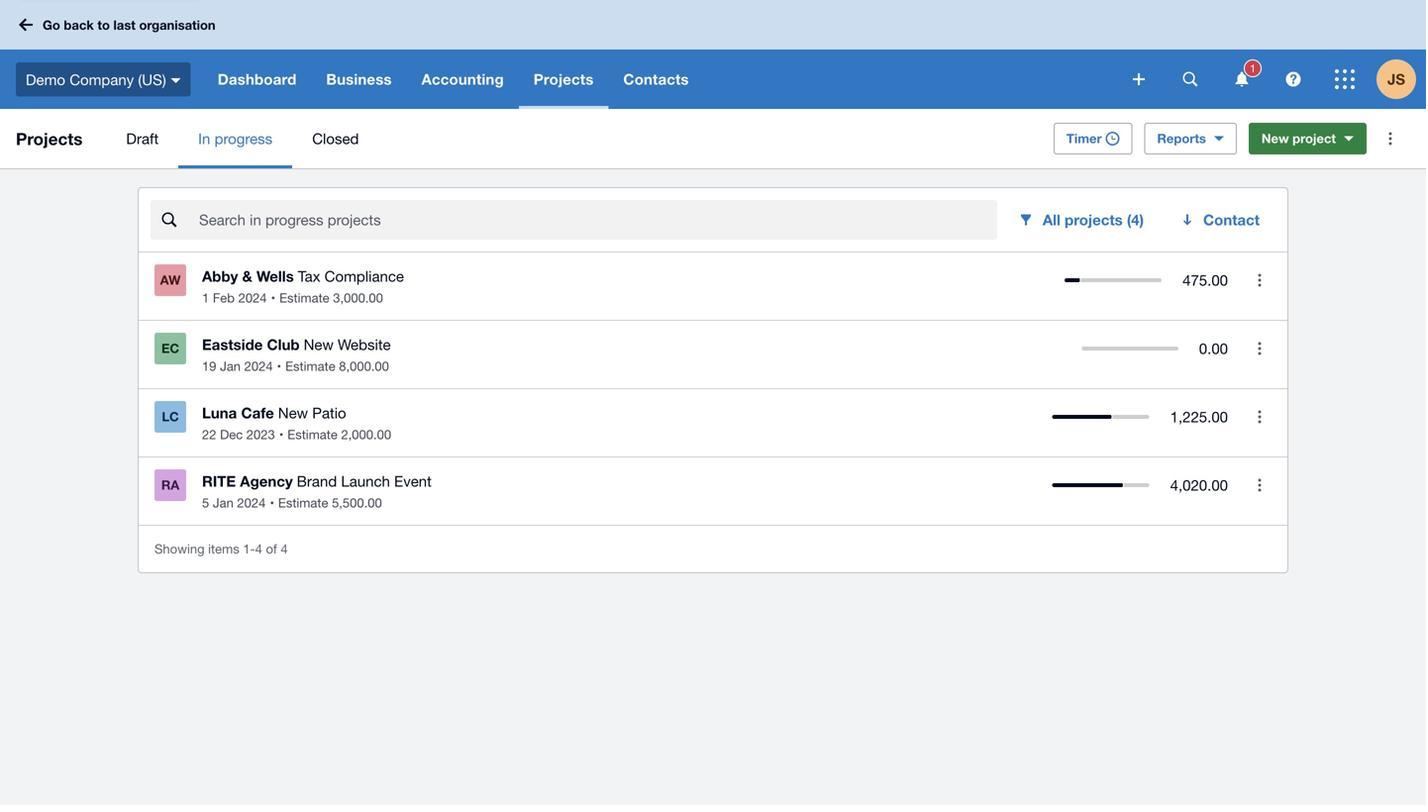 Task type: vqa. For each thing, say whether or not it's contained in the screenshot.
"•" in THE EASTSIDE CLUB NEW WEBSITE 19 JAN 2024 • ESTIMATE 8,000.00
yes



Task type: locate. For each thing, give the bounding box(es) containing it.
•
[[271, 290, 275, 306], [277, 358, 281, 374], [279, 427, 283, 442], [270, 495, 274, 510]]

projects down demo
[[16, 129, 83, 149]]

1 vertical spatial 2024
[[244, 358, 273, 374]]

2024
[[238, 290, 267, 306], [244, 358, 273, 374], [237, 495, 266, 510]]

new
[[1262, 131, 1289, 146], [304, 336, 334, 353], [278, 404, 308, 421]]

1 horizontal spatial projects
[[534, 70, 594, 88]]

1 vertical spatial jan
[[213, 495, 234, 510]]

1 horizontal spatial 1
[[1250, 62, 1256, 75]]

new inside eastside club new website 19 jan 2024 • estimate 8,000.00
[[304, 336, 334, 353]]

new inside the luna cafe new patio 22 dec 2023 • estimate 2,000.00
[[278, 404, 308, 421]]

more options image right 0.00
[[1240, 329, 1279, 368]]

5,500.00
[[332, 495, 382, 510]]

more options image right 1,225.00 on the right bottom of the page
[[1240, 397, 1279, 437]]

projects button
[[519, 50, 608, 109]]

more options image
[[1371, 119, 1410, 158], [1240, 397, 1279, 437], [1240, 465, 1279, 505]]

• down club at the top
[[277, 358, 281, 374]]

banner
[[0, 0, 1426, 109]]

progress
[[214, 130, 273, 147]]

more options image right 4,020.00 at the right bottom
[[1240, 465, 1279, 505]]

more options image right 475.00 at the right top
[[1240, 260, 1279, 300]]

2 vertical spatial new
[[278, 404, 308, 421]]

estimate down brand
[[278, 495, 328, 510]]

estimate down patio
[[287, 427, 338, 442]]

1 horizontal spatial 4
[[281, 541, 288, 557]]

0 vertical spatial projects
[[534, 70, 594, 88]]

2024 down club at the top
[[244, 358, 273, 374]]

1 vertical spatial new
[[304, 336, 334, 353]]

showing
[[154, 541, 205, 557]]

go back to last organisation link
[[12, 7, 227, 42]]

1 button
[[1222, 50, 1262, 109]]

0 vertical spatial new
[[1262, 131, 1289, 146]]

projects left contacts
[[534, 70, 594, 88]]

svg image up "reports" popup button
[[1235, 72, 1248, 87]]

svg image left js
[[1335, 69, 1355, 89]]

2024 for agency
[[237, 495, 266, 510]]

2024 inside eastside club new website 19 jan 2024 • estimate 8,000.00
[[244, 358, 273, 374]]

contacts button
[[608, 50, 704, 109]]

estimate
[[279, 290, 329, 306], [285, 358, 335, 374], [287, 427, 338, 442], [278, 495, 328, 510]]

agency
[[240, 472, 293, 490]]

abby
[[202, 267, 238, 285]]

• right 2023
[[279, 427, 283, 442]]

estimate inside the luna cafe new patio 22 dec 2023 • estimate 2,000.00
[[287, 427, 338, 442]]

demo
[[26, 71, 65, 88]]

2024 inside abby & wells tax compliance 1 feb 2024 • estimate 3,000.00
[[238, 290, 267, 306]]

0 horizontal spatial 1
[[202, 290, 209, 306]]

jan inside eastside club new website 19 jan 2024 • estimate 8,000.00
[[220, 358, 241, 374]]

projects
[[534, 70, 594, 88], [16, 129, 83, 149]]

jan right 19
[[220, 358, 241, 374]]

go back to last organisation
[[43, 17, 216, 32]]

all projects (4) button
[[1005, 200, 1160, 240]]

estimate down club at the top
[[285, 358, 335, 374]]

0 vertical spatial jan
[[220, 358, 241, 374]]

projects
[[1065, 211, 1123, 229]]

new right club at the top
[[304, 336, 334, 353]]

new project button
[[1249, 123, 1367, 154]]

svg image right svg image
[[1183, 72, 1198, 87]]

1 left feb
[[202, 290, 209, 306]]

new left project
[[1262, 131, 1289, 146]]

0 vertical spatial more options image
[[1240, 260, 1279, 300]]

1 vertical spatial 1
[[202, 290, 209, 306]]

organisation
[[139, 17, 216, 32]]

more options image down js
[[1371, 119, 1410, 158]]

1 up the new project popup button
[[1250, 62, 1256, 75]]

timer button
[[1054, 123, 1132, 154]]

luna cafe new patio 22 dec 2023 • estimate 2,000.00
[[202, 404, 391, 442]]

event
[[394, 472, 432, 490]]

company
[[70, 71, 134, 88]]

2024 down &
[[238, 290, 267, 306]]

1 more options image from the top
[[1240, 260, 1279, 300]]

new inside popup button
[[1262, 131, 1289, 146]]

accounting
[[421, 70, 504, 88]]

closed link
[[292, 109, 379, 168]]

0 horizontal spatial 4
[[255, 541, 262, 557]]

8,000.00
[[339, 358, 389, 374]]

2 vertical spatial more options image
[[1240, 465, 1279, 505]]

• down agency
[[270, 495, 274, 510]]

website
[[338, 336, 391, 353]]

1 inside popup button
[[1250, 62, 1256, 75]]

project
[[1292, 131, 1336, 146]]

1 vertical spatial more options image
[[1240, 397, 1279, 437]]

closed
[[312, 130, 359, 147]]

4 right of
[[281, 541, 288, 557]]

475.00
[[1183, 271, 1228, 289]]

compliance
[[324, 267, 404, 285]]

in
[[198, 130, 210, 147]]

estimate down tax
[[279, 290, 329, 306]]

svg image
[[19, 18, 33, 31], [1335, 69, 1355, 89], [1183, 72, 1198, 87], [1235, 72, 1248, 87], [1286, 72, 1301, 87], [171, 78, 181, 83]]

• down wells
[[271, 290, 275, 306]]

more options image for agency
[[1240, 465, 1279, 505]]

19
[[202, 358, 216, 374]]

0 vertical spatial more options image
[[1371, 119, 1410, 158]]

all projects (4)
[[1043, 211, 1144, 229]]

(4)
[[1127, 211, 1144, 229]]

in progress
[[198, 130, 273, 147]]

0 vertical spatial 1
[[1250, 62, 1256, 75]]

4 left of
[[255, 541, 262, 557]]

2 more options image from the top
[[1240, 329, 1279, 368]]

showing items 1-4 of 4
[[154, 541, 288, 557]]

timer
[[1066, 131, 1102, 146]]

svg image left go
[[19, 18, 33, 31]]

2024 inside "rite agency brand launch event 5 jan 2024 • estimate 5,500.00"
[[237, 495, 266, 510]]

svg image
[[1133, 73, 1145, 85]]

more options image
[[1240, 260, 1279, 300], [1240, 329, 1279, 368]]

demo company (us) button
[[0, 50, 203, 109]]

4
[[255, 541, 262, 557], [281, 541, 288, 557]]

svg image right (us)
[[171, 78, 181, 83]]

1 vertical spatial more options image
[[1240, 329, 1279, 368]]

new right cafe
[[278, 404, 308, 421]]

rite
[[202, 472, 236, 490]]

jan right 5 at the bottom left of the page
[[213, 495, 234, 510]]

to
[[97, 17, 110, 32]]

new for eastside club
[[304, 336, 334, 353]]

&
[[242, 267, 252, 285]]

brand
[[297, 472, 337, 490]]

2024 down agency
[[237, 495, 266, 510]]

2 vertical spatial 2024
[[237, 495, 266, 510]]

business button
[[311, 50, 407, 109]]

0 vertical spatial 2024
[[238, 290, 267, 306]]

estimate inside abby & wells tax compliance 1 feb 2024 • estimate 3,000.00
[[279, 290, 329, 306]]

1
[[1250, 62, 1256, 75], [202, 290, 209, 306]]

jan
[[220, 358, 241, 374], [213, 495, 234, 510]]

1 vertical spatial projects
[[16, 129, 83, 149]]



Task type: describe. For each thing, give the bounding box(es) containing it.
back
[[64, 17, 94, 32]]

contact
[[1203, 211, 1260, 229]]

estimate inside eastside club new website 19 jan 2024 • estimate 8,000.00
[[285, 358, 335, 374]]

2 4 from the left
[[281, 541, 288, 557]]

luna
[[202, 404, 237, 422]]

1 inside abby & wells tax compliance 1 feb 2024 • estimate 3,000.00
[[202, 290, 209, 306]]

dec
[[220, 427, 243, 442]]

tax
[[298, 267, 320, 285]]

ec
[[161, 341, 179, 356]]

dashboard
[[218, 70, 296, 88]]

dashboard link
[[203, 50, 311, 109]]

svg image inside go back to last organisation link
[[19, 18, 33, 31]]

2024 for &
[[238, 290, 267, 306]]

all
[[1043, 211, 1060, 229]]

3,000.00
[[333, 290, 383, 306]]

items
[[208, 541, 239, 557]]

jan inside "rite agency brand launch event 5 jan 2024 • estimate 5,500.00"
[[213, 495, 234, 510]]

eastside club new website 19 jan 2024 • estimate 8,000.00
[[202, 336, 391, 374]]

0 horizontal spatial projects
[[16, 129, 83, 149]]

4,020.00
[[1170, 476, 1228, 494]]

more options image for cafe
[[1240, 397, 1279, 437]]

aw
[[160, 272, 181, 288]]

banner containing dashboard
[[0, 0, 1426, 109]]

new project
[[1262, 131, 1336, 146]]

0.00
[[1199, 340, 1228, 357]]

last
[[113, 17, 136, 32]]

wells
[[256, 267, 294, 285]]

• inside the luna cafe new patio 22 dec 2023 • estimate 2,000.00
[[279, 427, 283, 442]]

go
[[43, 17, 60, 32]]

more options image for wells
[[1240, 260, 1279, 300]]

business
[[326, 70, 392, 88]]

Search in progress projects search field
[[197, 201, 997, 239]]

reports button
[[1144, 123, 1237, 154]]

ra
[[161, 477, 179, 493]]

cafe
[[241, 404, 274, 422]]

22
[[202, 427, 216, 442]]

feb
[[213, 290, 235, 306]]

js button
[[1377, 50, 1426, 109]]

lc
[[162, 409, 179, 424]]

1 4 from the left
[[255, 541, 262, 557]]

of
[[266, 541, 277, 557]]

contact button
[[1168, 200, 1275, 240]]

projects inside dropdown button
[[534, 70, 594, 88]]

1,225.00
[[1170, 408, 1228, 425]]

• inside eastside club new website 19 jan 2024 • estimate 8,000.00
[[277, 358, 281, 374]]

in progress link
[[178, 109, 292, 168]]

accounting button
[[407, 50, 519, 109]]

patio
[[312, 404, 346, 421]]

contacts
[[623, 70, 689, 88]]

draft link
[[106, 109, 178, 168]]

launch
[[341, 472, 390, 490]]

1-
[[243, 541, 255, 557]]

5
[[202, 495, 209, 510]]

eastside
[[202, 336, 263, 354]]

club
[[267, 336, 300, 354]]

svg image inside demo company (us) popup button
[[171, 78, 181, 83]]

estimate inside "rite agency brand launch event 5 jan 2024 • estimate 5,500.00"
[[278, 495, 328, 510]]

• inside abby & wells tax compliance 1 feb 2024 • estimate 3,000.00
[[271, 290, 275, 306]]

svg image inside 1 popup button
[[1235, 72, 1248, 87]]

js
[[1387, 70, 1405, 88]]

svg image right 1 popup button
[[1286, 72, 1301, 87]]

rite agency brand launch event 5 jan 2024 • estimate 5,500.00
[[202, 472, 432, 510]]

reports
[[1157, 131, 1206, 146]]

abby & wells tax compliance 1 feb 2024 • estimate 3,000.00
[[202, 267, 404, 306]]

draft
[[126, 130, 159, 147]]

2,000.00
[[341, 427, 391, 442]]

(us)
[[138, 71, 166, 88]]

2023
[[246, 427, 275, 442]]

new for luna cafe
[[278, 404, 308, 421]]

more options image for new
[[1240, 329, 1279, 368]]

• inside "rite agency brand launch event 5 jan 2024 • estimate 5,500.00"
[[270, 495, 274, 510]]

demo company (us)
[[26, 71, 166, 88]]



